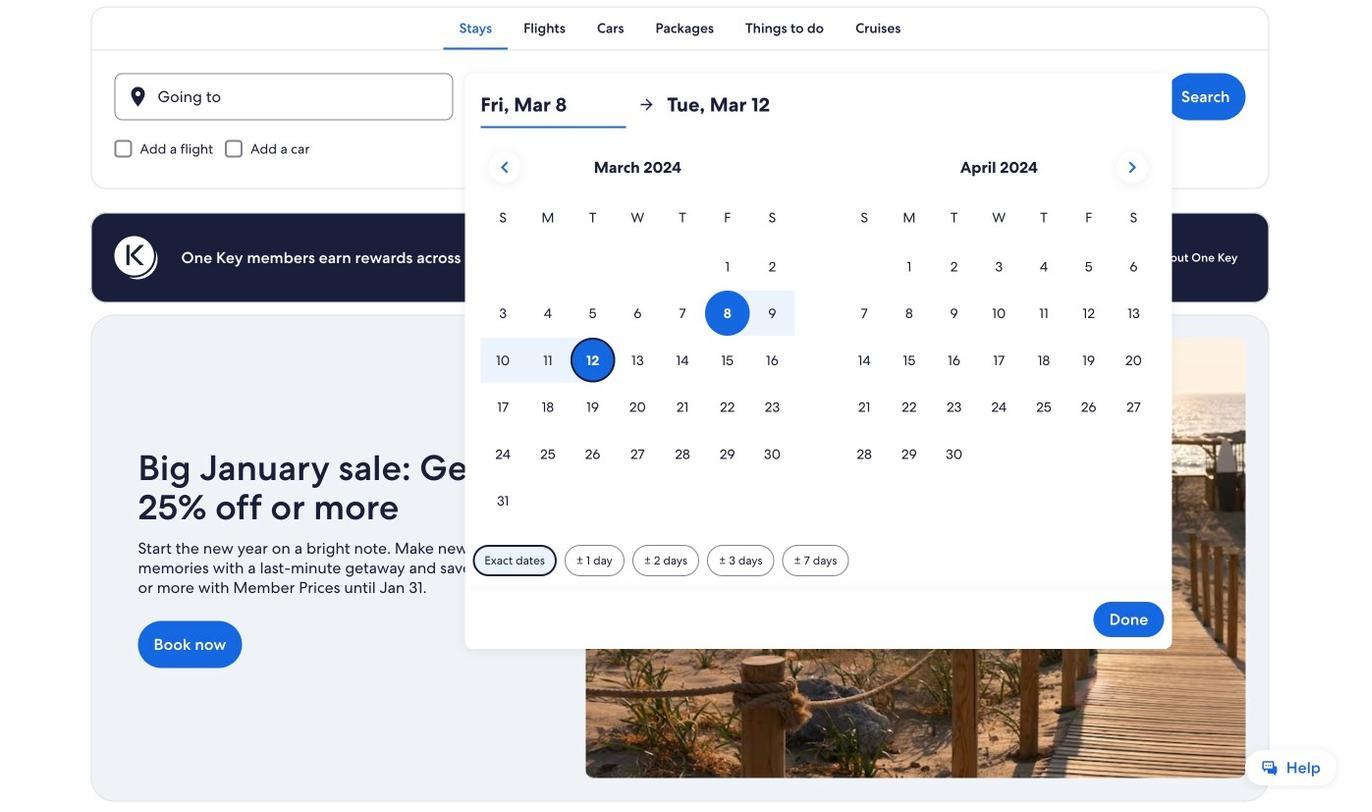 Task type: locate. For each thing, give the bounding box(es) containing it.
april 2024 element
[[842, 207, 1156, 478]]

previous month image
[[493, 156, 516, 179]]

application
[[481, 144, 1156, 525]]

tab list
[[91, 6, 1269, 50]]



Task type: describe. For each thing, give the bounding box(es) containing it.
directional image
[[638, 96, 655, 113]]

next month image
[[1120, 156, 1144, 179]]

march 2024 element
[[481, 207, 795, 525]]



Task type: vqa. For each thing, say whether or not it's contained in the screenshot.
The Loyalty Lowtier icon
no



